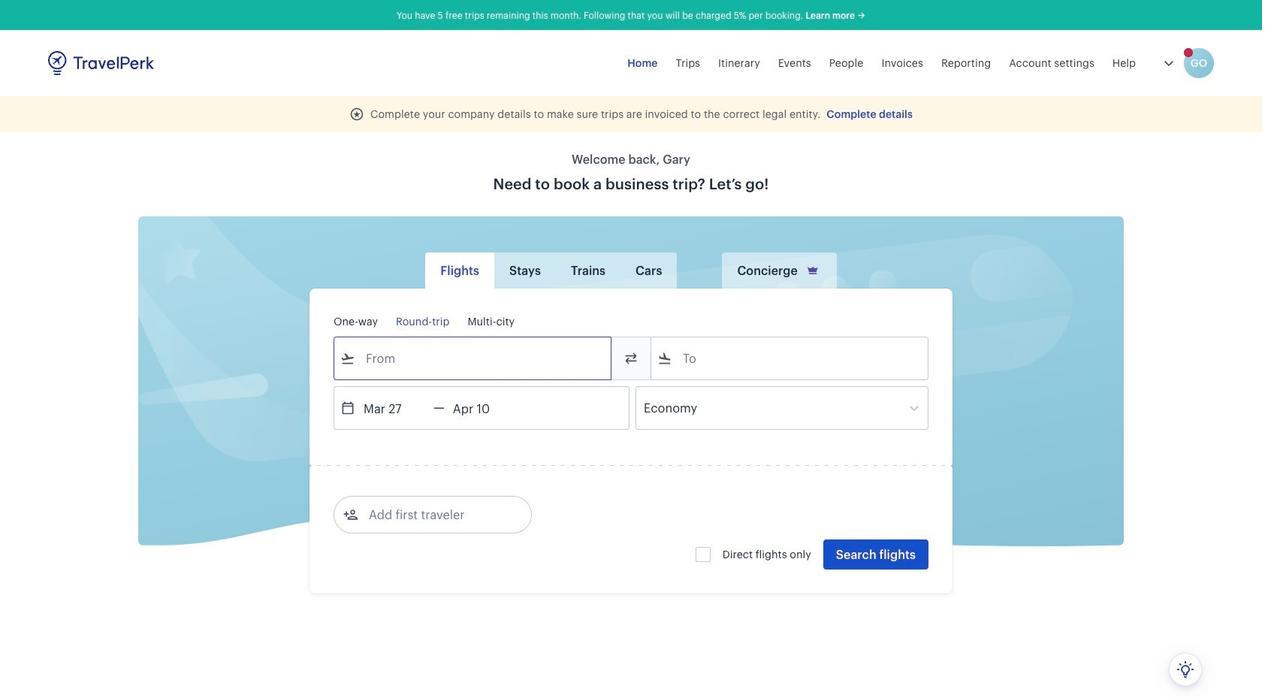 Task type: vqa. For each thing, say whether or not it's contained in the screenshot.
United Airlines icon
no



Task type: locate. For each thing, give the bounding box(es) containing it.
From search field
[[356, 347, 592, 371]]



Task type: describe. For each thing, give the bounding box(es) containing it.
Depart text field
[[356, 387, 434, 429]]

Return text field
[[445, 387, 523, 429]]

Add first traveler search field
[[359, 503, 515, 527]]

To search field
[[673, 347, 909, 371]]



